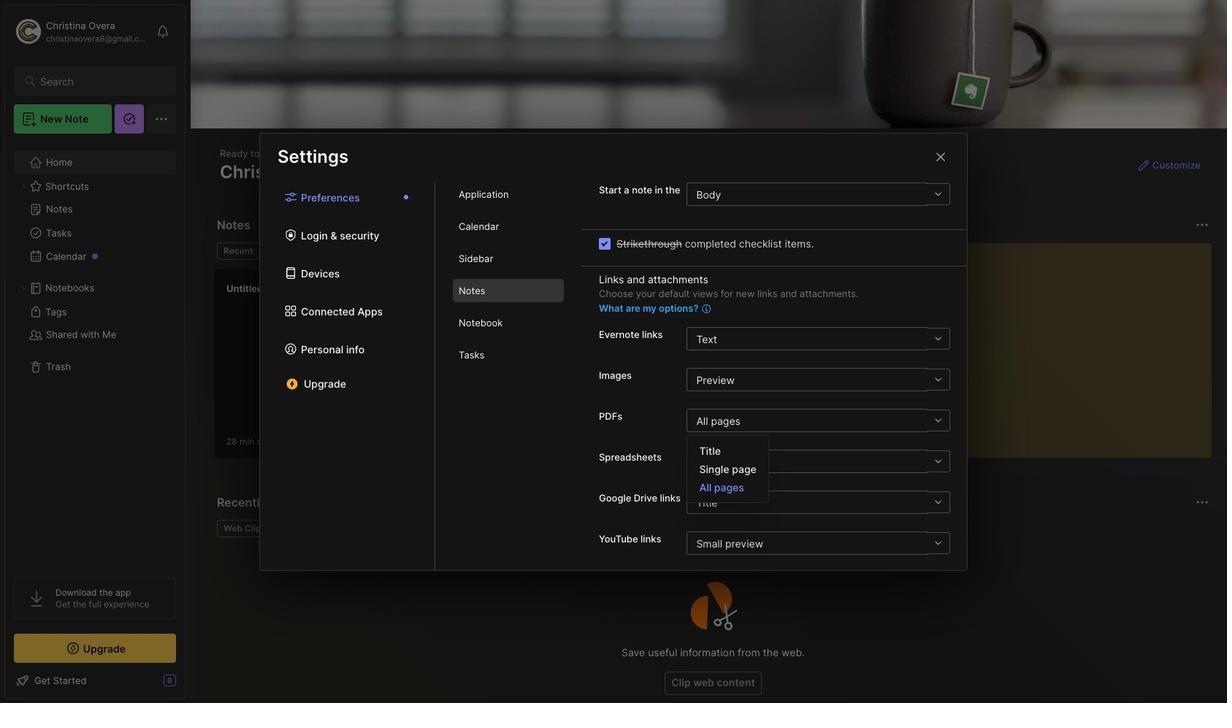 Task type: vqa. For each thing, say whether or not it's contained in the screenshot.
tree inside Main element
yes



Task type: locate. For each thing, give the bounding box(es) containing it.
Start a new note in the body or title. field
[[687, 183, 951, 206]]

Choose default view option for YouTube links field
[[687, 532, 950, 555]]

tree inside main element
[[5, 142, 185, 565]]

tab list
[[260, 183, 436, 570], [436, 183, 582, 570], [217, 243, 868, 260]]

None search field
[[40, 72, 163, 90]]

Select30 checkbox
[[599, 238, 611, 250]]

tree
[[5, 142, 185, 565]]

Choose default view option for Evernote links field
[[687, 327, 950, 351]]

row group
[[214, 269, 740, 468]]

tab
[[453, 183, 564, 206], [453, 215, 564, 238], [217, 243, 260, 260], [266, 243, 325, 260], [453, 247, 564, 270], [453, 279, 564, 303], [453, 311, 564, 335], [453, 343, 564, 367], [217, 520, 273, 538]]

expand notebooks image
[[19, 284, 28, 293]]



Task type: describe. For each thing, give the bounding box(es) containing it.
none search field inside main element
[[40, 72, 163, 90]]

Start writing… text field
[[904, 243, 1212, 446]]

close image
[[932, 148, 950, 166]]

Choose default view option for Spreadsheets field
[[687, 450, 950, 474]]

dropdown list menu
[[688, 442, 769, 497]]

main element
[[0, 0, 190, 704]]

Choose default view option for Images field
[[687, 368, 950, 392]]

Choose default view option for PDFs field
[[687, 409, 950, 433]]

Choose default view option for Google Drive links field
[[687, 491, 950, 514]]

Search text field
[[40, 75, 163, 88]]



